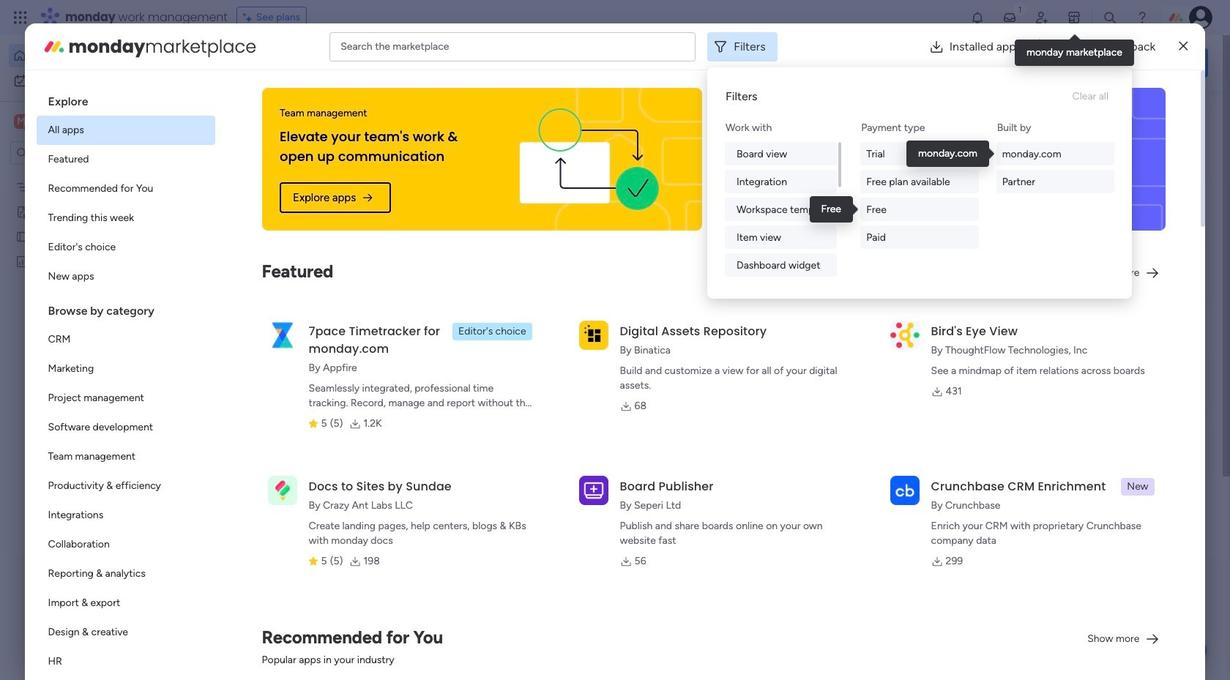 Task type: vqa. For each thing, say whether or not it's contained in the screenshot.
1st heading from the top
yes



Task type: describe. For each thing, give the bounding box(es) containing it.
1 vertical spatial private board image
[[724, 267, 740, 284]]

kendall parks image
[[1190, 6, 1213, 29]]

public dashboard image
[[15, 254, 29, 268]]

v2 user feedback image
[[1001, 54, 1012, 71]]

select product image
[[13, 10, 28, 25]]

getting started element
[[989, 350, 1209, 408]]

0 horizontal spatial private board image
[[15, 204, 29, 218]]

dapulse x slim image
[[1180, 38, 1189, 55]]

component image
[[724, 291, 737, 304]]

monday marketplace image
[[1067, 10, 1082, 25]]

see plans image
[[243, 10, 256, 26]]

update feed image
[[1003, 10, 1018, 25]]



Task type: locate. For each thing, give the bounding box(es) containing it.
1 banner logo image from the left
[[495, 88, 685, 231]]

templates image image
[[1002, 111, 1196, 212]]

invite members image
[[1035, 10, 1050, 25]]

0 vertical spatial public board image
[[15, 229, 29, 243]]

Search in workspace field
[[31, 145, 122, 162]]

public board image inside quick search results list box
[[245, 267, 261, 284]]

0 horizontal spatial public board image
[[15, 229, 29, 243]]

2 heading from the top
[[36, 292, 215, 325]]

heading
[[36, 82, 215, 116], [36, 292, 215, 325]]

search everything image
[[1103, 10, 1118, 25]]

private board image up component image
[[724, 267, 740, 284]]

private board image
[[15, 204, 29, 218], [724, 267, 740, 284]]

public board image
[[15, 229, 29, 243], [245, 267, 261, 284]]

1 image
[[1014, 1, 1027, 17]]

1 vertical spatial public board image
[[245, 267, 261, 284]]

1 heading from the top
[[36, 82, 215, 116]]

1 horizontal spatial public board image
[[245, 267, 261, 284]]

app logo image
[[268, 321, 297, 350], [579, 321, 609, 350], [891, 321, 920, 350], [268, 476, 297, 505], [579, 476, 609, 505], [891, 476, 920, 505]]

1 element
[[374, 528, 392, 546]]

monday marketplace image
[[42, 35, 66, 58]]

1 horizontal spatial private board image
[[724, 267, 740, 284]]

1 horizontal spatial banner logo image
[[959, 88, 1149, 231]]

quick search results list box
[[226, 137, 954, 511]]

list box
[[36, 82, 215, 681], [0, 171, 187, 471]]

0 vertical spatial heading
[[36, 82, 215, 116]]

option
[[9, 44, 178, 67], [9, 69, 178, 92], [36, 116, 215, 145], [36, 145, 215, 174], [0, 173, 187, 176], [36, 174, 215, 204], [36, 204, 215, 233], [36, 233, 215, 262], [36, 262, 215, 292], [36, 325, 215, 355], [36, 355, 215, 384], [36, 384, 215, 413], [36, 413, 215, 443], [36, 443, 215, 472], [36, 472, 215, 501], [36, 501, 215, 530], [36, 530, 215, 560], [36, 560, 215, 589], [36, 589, 215, 618], [36, 618, 215, 648], [36, 648, 215, 677]]

2 banner logo image from the left
[[959, 88, 1149, 231]]

0 horizontal spatial banner logo image
[[495, 88, 685, 231]]

0 vertical spatial private board image
[[15, 204, 29, 218]]

1 vertical spatial heading
[[36, 292, 215, 325]]

banner logo image
[[495, 88, 685, 231], [959, 88, 1149, 231]]

help center element
[[989, 420, 1209, 479]]

v2 bolt switch image
[[1115, 55, 1124, 71]]

notifications image
[[971, 10, 985, 25]]

workspace selection element
[[14, 113, 122, 132]]

help image
[[1136, 10, 1150, 25]]

private board image up public dashboard image
[[15, 204, 29, 218]]

workspace image
[[14, 114, 29, 130]]



